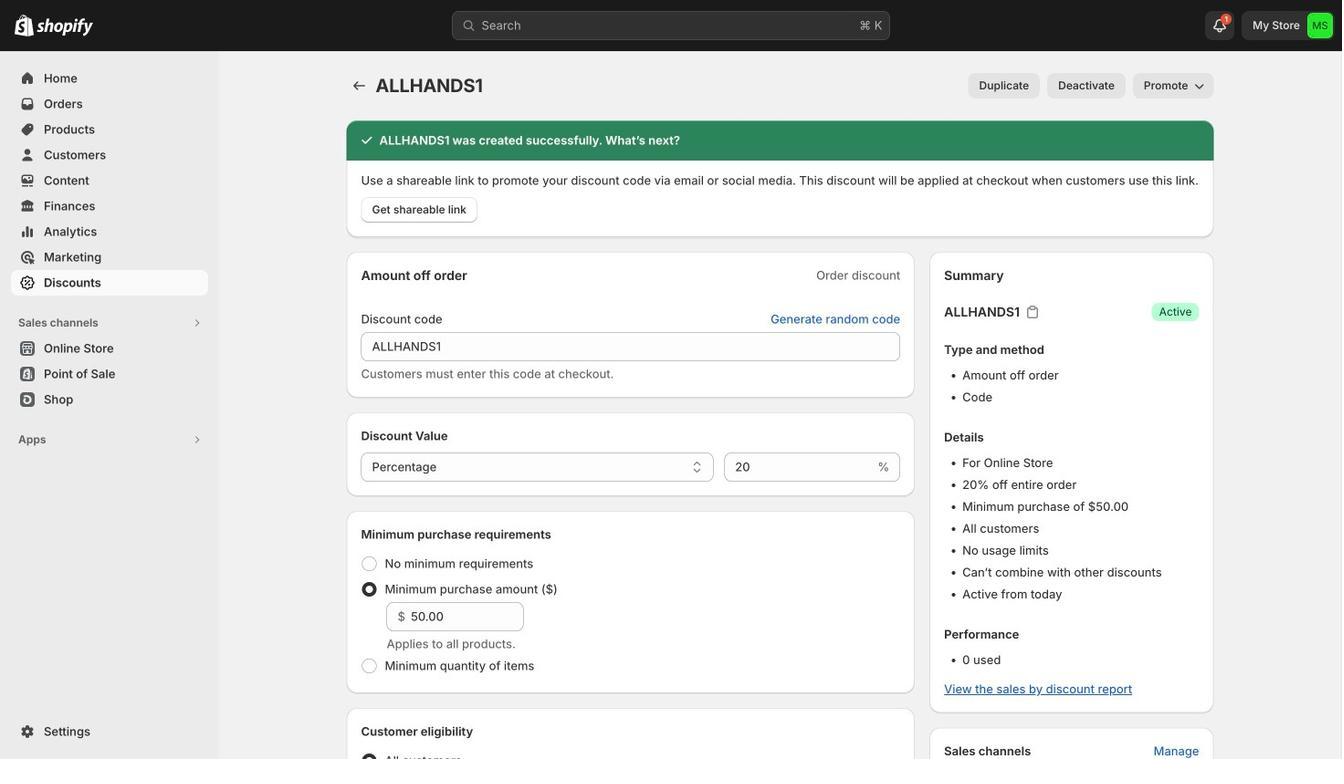 Task type: vqa. For each thing, say whether or not it's contained in the screenshot.
the right 'Shopify' IMAGE
yes



Task type: describe. For each thing, give the bounding box(es) containing it.
0 horizontal spatial shopify image
[[15, 14, 34, 36]]

0.00 text field
[[411, 603, 524, 632]]



Task type: locate. For each thing, give the bounding box(es) containing it.
my store image
[[1307, 13, 1333, 38]]

None text field
[[361, 332, 900, 362]]

shopify image
[[15, 14, 34, 36], [37, 18, 93, 36]]

1 horizontal spatial shopify image
[[37, 18, 93, 36]]

None text field
[[724, 453, 874, 482]]



